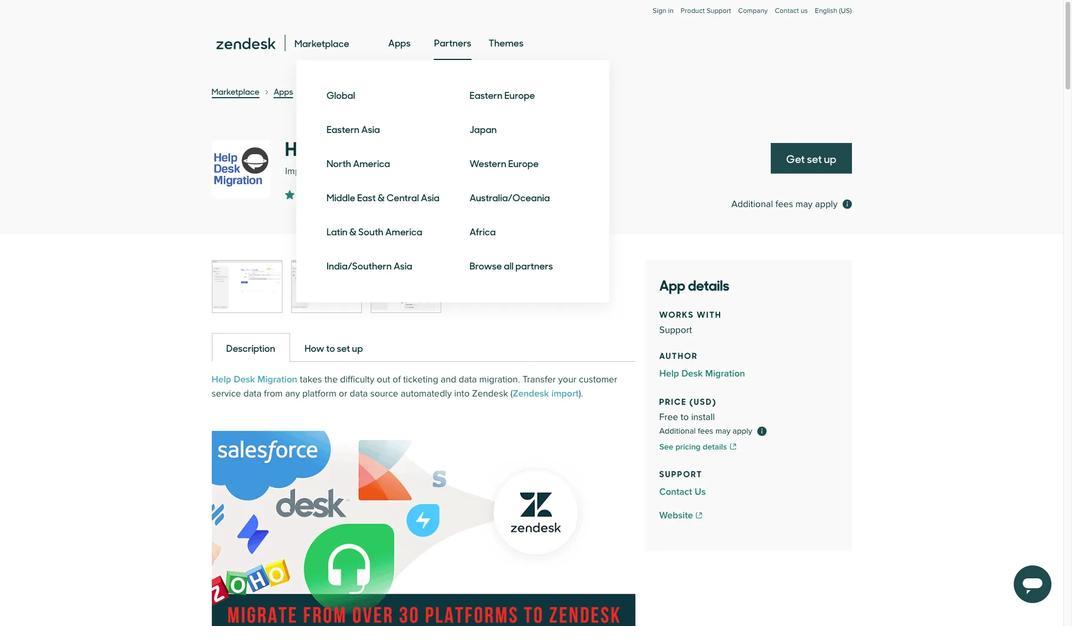 Task type: describe. For each thing, give the bounding box(es) containing it.
platform
[[302, 388, 336, 400]]

get
[[787, 151, 805, 166]]

help down author
[[660, 368, 679, 380]]

)
[[366, 190, 368, 202]]

middle east & central asia link
[[311, 181, 454, 215]]

0 horizontal spatial fees
[[698, 426, 714, 436]]

0 horizontal spatial may
[[716, 426, 731, 436]]

service
[[212, 388, 241, 400]]

sign in
[[653, 6, 674, 15]]

asia for eastern asia
[[361, 122, 380, 135]]

latin
[[327, 225, 348, 238]]

partners
[[516, 259, 553, 272]]

1 vertical spatial additional fees may apply
[[660, 426, 753, 436]]

sign
[[653, 6, 667, 15]]

pricing
[[676, 442, 701, 452]]

of
[[393, 374, 401, 386]]

india/southern asia
[[327, 259, 412, 272]]

and inside help desk migration import zendesk data easily and quickly.
[[399, 165, 415, 177]]

contact us
[[775, 6, 808, 15]]

help desk migration for the left help desk migration link
[[212, 374, 297, 386]]

english (us) link
[[815, 6, 852, 27]]

transfer
[[523, 374, 556, 386]]

1 star fill image from the left
[[285, 190, 295, 200]]

help desk migration for right help desk migration link
[[660, 368, 745, 380]]

contact for contact us
[[660, 486, 692, 498]]

see for see 121 reviews
[[378, 190, 394, 202]]

to inside 'price (usd) free to install'
[[681, 411, 689, 423]]

migration.
[[479, 374, 520, 386]]

eastern for eastern europe
[[470, 88, 503, 101]]

ticketing
[[403, 374, 438, 386]]

takes the difficulty out of ticketing and data migration.  transfer your customer service data from any platform or data source automatedly into zendesk (
[[212, 374, 617, 400]]

import
[[285, 165, 312, 177]]

how
[[305, 341, 324, 354]]

latin & south america
[[327, 225, 422, 238]]

description
[[226, 341, 275, 354]]

migration inside help desk migration import zendesk data easily and quickly.
[[371, 134, 450, 161]]

website link
[[660, 509, 837, 523]]

global-navigation-secondary element
[[212, 0, 852, 27]]

help desk migration import zendesk data easily and quickly.
[[285, 134, 450, 177]]

zendesk inside 'takes the difficulty out of ticketing and data migration.  transfer your customer service data from any platform or data source automatedly into zendesk ('
[[472, 388, 508, 400]]

english
[[815, 6, 838, 15]]

see pricing details
[[660, 442, 727, 452]]

get set up button
[[771, 143, 852, 174]]

2 vertical spatial support
[[660, 467, 703, 480]]

asia for india/southern asia
[[394, 259, 412, 272]]

0 vertical spatial additional fees may apply
[[732, 198, 838, 210]]

global
[[327, 88, 355, 101]]

1 vertical spatial &
[[349, 225, 357, 238]]

zendesk image
[[216, 38, 275, 50]]

your
[[558, 374, 577, 386]]

western europe link
[[454, 147, 595, 181]]

install
[[691, 411, 715, 423]]

zendesk import ).
[[513, 388, 583, 400]]

eastern europe link
[[454, 79, 595, 113]]

free
[[660, 411, 678, 423]]

product support link
[[681, 6, 731, 15]]

0 horizontal spatial help desk migration link
[[212, 374, 297, 386]]

south
[[358, 225, 384, 238]]

partners link
[[434, 26, 472, 60]]

america inside north america link
[[353, 157, 390, 170]]

to inside tab list
[[326, 341, 335, 354]]

western europe
[[470, 157, 539, 170]]

central
[[387, 191, 419, 204]]

africa link
[[454, 215, 595, 250]]

source
[[370, 388, 398, 400]]

up inside button
[[824, 151, 837, 166]]

from
[[264, 388, 283, 400]]

australia/oceania link
[[454, 181, 595, 215]]

out
[[377, 374, 390, 386]]

takes
[[300, 374, 322, 386]]

0 vertical spatial may
[[796, 198, 813, 210]]

latin & south america link
[[311, 215, 454, 250]]

eastern asia
[[327, 122, 380, 135]]

marketplace
[[212, 85, 260, 97]]

see 121 reviews link
[[378, 189, 444, 203]]

see for see pricing details
[[660, 442, 674, 452]]

price
[[660, 395, 687, 407]]

reviews
[[411, 190, 444, 202]]

europe for western europe
[[508, 157, 539, 170]]

browse all partners
[[470, 259, 553, 272]]

how to set up
[[305, 341, 363, 354]]

all
[[504, 259, 514, 272]]

2 horizontal spatial zendesk
[[513, 388, 549, 400]]

automatedly
[[401, 388, 452, 400]]

difficulty
[[340, 374, 375, 386]]

0 horizontal spatial up
[[352, 341, 363, 354]]

marketplace link
[[212, 85, 260, 98]]

browse
[[470, 259, 502, 272]]

website
[[660, 510, 693, 521]]

eastern asia link
[[311, 113, 454, 147]]

eastern europe
[[470, 88, 535, 101]]

contact us link
[[660, 485, 837, 499]]

app details
[[660, 274, 730, 295]]

themes link
[[489, 26, 524, 60]]

themes
[[489, 36, 524, 49]]

eastern for eastern asia
[[327, 122, 360, 135]]

0 horizontal spatial additional
[[660, 426, 696, 436]]



Task type: vqa. For each thing, say whether or not it's contained in the screenshot.
Sign in
yes



Task type: locate. For each thing, give the bounding box(es) containing it.
0 horizontal spatial contact
[[660, 486, 692, 498]]

product support
[[681, 6, 731, 15]]

works with support
[[660, 308, 722, 336]]

data down difficulty
[[350, 388, 368, 400]]

eastern inside eastern asia link
[[327, 122, 360, 135]]

japan link
[[454, 113, 595, 147]]

europe for eastern europe
[[505, 88, 535, 101]]

details right pricing
[[703, 442, 727, 452]]

1 horizontal spatial up
[[824, 151, 837, 166]]

0 vertical spatial additional
[[732, 198, 773, 210]]

europe
[[505, 88, 535, 101], [508, 157, 539, 170]]

support up 'contact us'
[[660, 467, 703, 480]]

0 horizontal spatial zendesk
[[314, 165, 350, 177]]

2 star fill image from the left
[[297, 190, 306, 200]]

3 star fill image from the left
[[320, 190, 330, 200]]

asia down latin & south america link
[[394, 259, 412, 272]]

details up 'with'
[[688, 274, 730, 295]]

details inside 'link'
[[703, 442, 727, 452]]

star fill image
[[285, 190, 295, 200], [297, 190, 306, 200], [320, 190, 330, 200]]

set inside tab list
[[337, 341, 350, 354]]

see pricing details link
[[660, 441, 837, 453]]

3 preview image of app image from the left
[[371, 261, 441, 313]]

data left from
[[244, 388, 262, 400]]

1 vertical spatial see
[[660, 442, 674, 452]]

may
[[796, 198, 813, 210], [716, 426, 731, 436]]

help left the global
[[307, 86, 325, 97]]

1 horizontal spatial apply
[[815, 198, 838, 210]]

help desk migration link
[[660, 367, 837, 381], [212, 374, 297, 386]]

get set up
[[787, 151, 837, 166]]

japan
[[470, 122, 497, 135]]

1 vertical spatial additional
[[660, 426, 696, 436]]

and right easily
[[399, 165, 415, 177]]

1 horizontal spatial set
[[807, 151, 822, 166]]

(us)
[[839, 6, 852, 15]]

tab list
[[212, 333, 635, 362]]

( inside 'takes the difficulty out of ticketing and data migration.  transfer your customer service data from any platform or data source automatedly into zendesk ('
[[511, 388, 513, 400]]

& right latin
[[349, 225, 357, 238]]

help
[[307, 86, 325, 97], [285, 134, 322, 161], [660, 368, 679, 380], [212, 374, 231, 386]]

eastern
[[470, 88, 503, 101], [327, 122, 360, 135]]

1 vertical spatial set
[[337, 341, 350, 354]]

help desk migration up (usd)
[[660, 368, 745, 380]]

0 horizontal spatial asia
[[361, 122, 380, 135]]

1 vertical spatial (
[[511, 388, 513, 400]]

app
[[660, 274, 686, 295]]

may up see pricing details 'link' in the right of the page
[[716, 426, 731, 436]]

tab list containing description
[[212, 333, 635, 362]]

migration up quickly. on the top left of page
[[371, 134, 450, 161]]

contact up website
[[660, 486, 692, 498]]

desk inside help desk migration import zendesk data easily and quickly.
[[326, 134, 368, 161]]

1 horizontal spatial &
[[378, 191, 385, 204]]

quickly.
[[417, 165, 448, 177]]

migration up eastern asia at the top
[[348, 86, 385, 97]]

additional fees may apply down install
[[660, 426, 753, 436]]

1 vertical spatial europe
[[508, 157, 539, 170]]

desk
[[327, 86, 346, 97], [326, 134, 368, 161], [682, 368, 703, 380], [234, 374, 255, 386]]

see left pricing
[[660, 442, 674, 452]]

apps link for english
[[274, 85, 293, 98]]

zendesk inside help desk migration import zendesk data easily and quickly.
[[314, 165, 350, 177]]

middle
[[327, 191, 355, 204]]

help inside help desk migration import zendesk data easily and quickly.
[[285, 134, 322, 161]]

apps link left partners link
[[388, 26, 411, 60]]

apps link for product
[[388, 26, 411, 60]]

africa
[[470, 225, 496, 238]]

contact us link
[[775, 6, 808, 15]]

apps link
[[388, 26, 411, 60], [274, 85, 293, 98]]

set inside get set up button
[[807, 151, 822, 166]]

0 horizontal spatial see
[[378, 190, 394, 202]]

up up difficulty
[[352, 341, 363, 354]]

0 horizontal spatial to
[[326, 341, 335, 354]]

into
[[454, 388, 470, 400]]

up
[[824, 151, 837, 166], [352, 341, 363, 354]]

and up into
[[441, 374, 456, 386]]

zendesk up star fill icon
[[314, 165, 350, 177]]

support right product
[[707, 6, 731, 15]]

0 horizontal spatial eastern
[[327, 122, 360, 135]]

0 horizontal spatial apps link
[[274, 85, 293, 98]]

see
[[378, 190, 394, 202], [660, 442, 674, 452]]

to right free
[[681, 411, 689, 423]]

1 vertical spatial details
[[703, 442, 727, 452]]

2 horizontal spatial asia
[[421, 191, 440, 204]]

1 horizontal spatial zendesk
[[472, 388, 508, 400]]

).
[[579, 388, 583, 400]]

2 preview image of app image from the left
[[292, 261, 361, 313]]

2 horizontal spatial preview image of app image
[[371, 261, 441, 313]]

0 horizontal spatial star fill image
[[285, 190, 295, 200]]

help desk migration link up (usd)
[[660, 367, 837, 381]]

customer
[[579, 374, 617, 386]]

support inside works with support
[[660, 324, 692, 336]]

america inside latin & south america link
[[385, 225, 422, 238]]

1 vertical spatial may
[[716, 426, 731, 436]]

(usd)
[[690, 395, 717, 407]]

0 vertical spatial eastern
[[470, 88, 503, 101]]

help desk migration up eastern asia at the top
[[307, 86, 385, 97]]

apps right marketplace
[[274, 85, 293, 97]]

1 horizontal spatial see
[[660, 442, 674, 452]]

global link
[[311, 79, 454, 113]]

1 horizontal spatial apps
[[388, 36, 411, 49]]

0 vertical spatial apps link
[[388, 26, 411, 60]]

&
[[378, 191, 385, 204], [349, 225, 357, 238]]

north america
[[327, 157, 390, 170]]

1 horizontal spatial and
[[441, 374, 456, 386]]

1 vertical spatial america
[[385, 225, 422, 238]]

0 horizontal spatial apps
[[274, 85, 293, 97]]

zendesk down transfer
[[513, 388, 549, 400]]

0 horizontal spatial help desk migration
[[212, 374, 297, 386]]

0 horizontal spatial (
[[349, 190, 352, 202]]

apply down get set up
[[815, 198, 838, 210]]

1 vertical spatial support
[[660, 324, 692, 336]]

help up import at the top left of page
[[285, 134, 322, 161]]

set right the how
[[337, 341, 350, 354]]

star fill image
[[332, 190, 342, 200]]

1 horizontal spatial help desk migration
[[307, 86, 385, 97]]

1 horizontal spatial apps link
[[388, 26, 411, 60]]

zendesk import link
[[513, 388, 579, 400]]

apps left partners
[[388, 36, 411, 49]]

america right north on the top left of page
[[353, 157, 390, 170]]

india/southern asia link
[[311, 250, 454, 284]]

asia down quickly. on the top left of page
[[421, 191, 440, 204]]

fees down get
[[776, 198, 793, 210]]

any
[[285, 388, 300, 400]]

1 vertical spatial eastern
[[327, 122, 360, 135]]

0 vertical spatial contact
[[775, 6, 799, 15]]

1 horizontal spatial preview image of app image
[[292, 261, 361, 313]]

america right south
[[385, 225, 422, 238]]

1 horizontal spatial may
[[796, 198, 813, 210]]

1 vertical spatial contact
[[660, 486, 692, 498]]

eastern up japan
[[470, 88, 503, 101]]

apply
[[815, 198, 838, 210], [733, 426, 753, 436]]

contact
[[775, 6, 799, 15], [660, 486, 692, 498]]

support inside global-navigation-secondary element
[[707, 6, 731, 15]]

1 horizontal spatial to
[[681, 411, 689, 423]]

us
[[801, 6, 808, 15]]

company link
[[738, 6, 768, 27]]

0 vertical spatial see
[[378, 190, 394, 202]]

australia/oceania
[[470, 191, 550, 204]]

0 horizontal spatial &
[[349, 225, 357, 238]]

1 horizontal spatial fees
[[776, 198, 793, 210]]

1 horizontal spatial (
[[511, 388, 513, 400]]

north america link
[[311, 147, 454, 181]]

apply up see pricing details 'link' in the right of the page
[[733, 426, 753, 436]]

to right the how
[[326, 341, 335, 354]]

set right get
[[807, 151, 822, 166]]

contact us
[[660, 486, 706, 498]]

0 vertical spatial fees
[[776, 198, 793, 210]]

zendesk migration image
[[212, 415, 635, 626]]

( right star fill icon
[[349, 190, 352, 202]]

zendesk down migration.
[[472, 388, 508, 400]]

and inside 'takes the difficulty out of ticketing and data migration.  transfer your customer service data from any platform or data source automatedly into zendesk ('
[[441, 374, 456, 386]]

india/southern
[[327, 259, 392, 272]]

partners
[[434, 36, 472, 49]]

0 vertical spatial support
[[707, 6, 731, 15]]

in
[[668, 6, 674, 15]]

see 121 reviews
[[378, 190, 444, 202]]

import
[[552, 388, 579, 400]]

0 vertical spatial to
[[326, 341, 335, 354]]

1 preview image of app image from the left
[[212, 261, 282, 313]]

0 vertical spatial europe
[[505, 88, 535, 101]]

1 vertical spatial apps link
[[274, 85, 293, 98]]

2 horizontal spatial star fill image
[[320, 190, 330, 200]]

121
[[396, 190, 409, 202]]

0 vertical spatial (
[[349, 190, 352, 202]]

2 vertical spatial asia
[[394, 259, 412, 272]]

data left easily
[[352, 165, 371, 177]]

middle east & central asia
[[327, 191, 440, 204]]

see left the "121"
[[378, 190, 394, 202]]

author
[[660, 349, 698, 361]]

0 vertical spatial up
[[824, 151, 837, 166]]

see inside 'link'
[[660, 442, 674, 452]]

may down get set up
[[796, 198, 813, 210]]

or
[[339, 388, 347, 400]]

support down works at the right
[[660, 324, 692, 336]]

0 vertical spatial america
[[353, 157, 390, 170]]

0 vertical spatial apply
[[815, 198, 838, 210]]

browse all partners link
[[454, 250, 595, 284]]

1 vertical spatial apply
[[733, 426, 753, 436]]

0 vertical spatial set
[[807, 151, 822, 166]]

2 horizontal spatial help desk migration
[[660, 368, 745, 380]]

english (us)
[[815, 6, 852, 15]]

the
[[325, 374, 338, 386]]

apps link right marketplace "link"
[[274, 85, 293, 98]]

0 horizontal spatial set
[[337, 341, 350, 354]]

europe up japan 'link'
[[505, 88, 535, 101]]

( 126 )
[[349, 190, 368, 202]]

1 horizontal spatial asia
[[394, 259, 412, 272]]

to
[[326, 341, 335, 354], [681, 411, 689, 423]]

preview image of app image
[[212, 261, 282, 313], [292, 261, 361, 313], [371, 261, 441, 313]]

1 vertical spatial fees
[[698, 426, 714, 436]]

0 vertical spatial and
[[399, 165, 415, 177]]

set
[[807, 151, 822, 166], [337, 341, 350, 354]]

up right get
[[824, 151, 837, 166]]

1 horizontal spatial eastern
[[470, 88, 503, 101]]

additional fees may apply down get
[[732, 198, 838, 210]]

help up service
[[212, 374, 231, 386]]

contact inside global-navigation-secondary element
[[775, 6, 799, 15]]

eastern down the global
[[327, 122, 360, 135]]

migration up (usd)
[[705, 368, 745, 380]]

europe down japan 'link'
[[508, 157, 539, 170]]

1 vertical spatial to
[[681, 411, 689, 423]]

contact for contact us
[[775, 6, 799, 15]]

126
[[352, 190, 366, 202]]

company
[[738, 6, 768, 15]]

help desk migration link up from
[[212, 374, 297, 386]]

0 vertical spatial apps
[[388, 36, 411, 49]]

help desk migration up from
[[212, 374, 297, 386]]

1 horizontal spatial star fill image
[[297, 190, 306, 200]]

1 vertical spatial and
[[441, 374, 456, 386]]

data inside help desk migration import zendesk data easily and quickly.
[[352, 165, 371, 177]]

data
[[352, 165, 371, 177], [459, 374, 477, 386], [244, 388, 262, 400], [350, 388, 368, 400]]

migration
[[348, 86, 385, 97], [371, 134, 450, 161], [705, 368, 745, 380], [258, 374, 297, 386]]

1 horizontal spatial help desk migration link
[[660, 367, 837, 381]]

western
[[470, 157, 506, 170]]

product
[[681, 6, 705, 15]]

0 horizontal spatial preview image of app image
[[212, 261, 282, 313]]

1 vertical spatial up
[[352, 341, 363, 354]]

details
[[688, 274, 730, 295], [703, 442, 727, 452]]

eastern inside eastern europe link
[[470, 88, 503, 101]]

east
[[357, 191, 376, 204]]

0 horizontal spatial and
[[399, 165, 415, 177]]

& right )
[[378, 191, 385, 204]]

fees down install
[[698, 426, 714, 436]]

0 vertical spatial asia
[[361, 122, 380, 135]]

1 vertical spatial asia
[[421, 191, 440, 204]]

asia down global link
[[361, 122, 380, 135]]

easily
[[373, 165, 397, 177]]

data up into
[[459, 374, 477, 386]]

1 vertical spatial apps
[[274, 85, 293, 97]]

help desk migration
[[307, 86, 385, 97], [660, 368, 745, 380], [212, 374, 297, 386]]

migration up from
[[258, 374, 297, 386]]

0 horizontal spatial apply
[[733, 426, 753, 436]]

sign in link
[[653, 6, 674, 15]]

1 horizontal spatial additional
[[732, 198, 773, 210]]

contact left us
[[775, 6, 799, 15]]

1 horizontal spatial contact
[[775, 6, 799, 15]]

0 vertical spatial details
[[688, 274, 730, 295]]

works
[[660, 308, 694, 320]]

zendesk
[[314, 165, 350, 177], [472, 388, 508, 400], [513, 388, 549, 400]]

( down migration.
[[511, 388, 513, 400]]

0 vertical spatial &
[[378, 191, 385, 204]]



